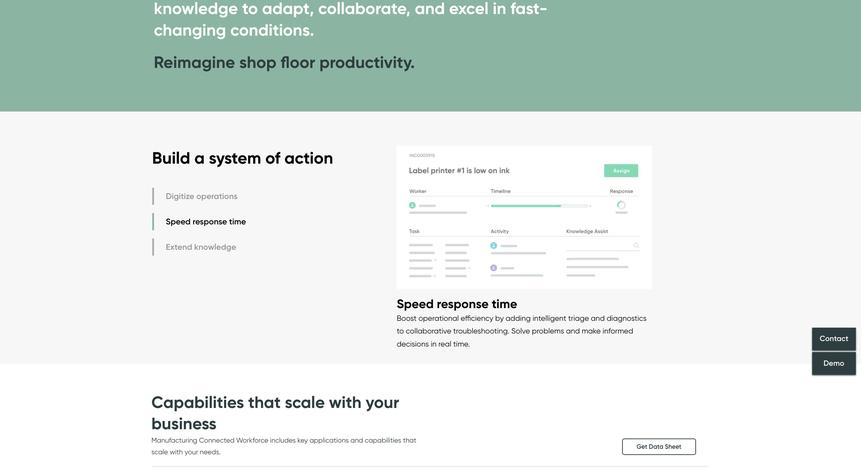 Task type: locate. For each thing, give the bounding box(es) containing it.
1 horizontal spatial and
[[566, 327, 580, 336]]

get data sheet link
[[622, 439, 696, 456]]

0 vertical spatial that
[[248, 392, 281, 413]]

0 horizontal spatial time
[[229, 217, 246, 227]]

0 horizontal spatial scale
[[151, 448, 168, 457]]

1 vertical spatial speed
[[397, 297, 434, 312]]

system
[[209, 148, 261, 168]]

1 vertical spatial with
[[170, 448, 183, 457]]

1 vertical spatial your
[[185, 448, 198, 457]]

speed response time boost operational efficiency by adding intelligent triage and diagnostics to collaborative troubleshooting. solve problems and make informed decisions in real time.
[[397, 297, 647, 349]]

0 horizontal spatial your
[[185, 448, 198, 457]]

get data sheet
[[637, 444, 681, 451]]

response inside speed response time boost operational efficiency by adding intelligent triage and diagnostics to collaborative troubleshooting. solve problems and make informed decisions in real time.
[[437, 297, 489, 312]]

reimagine shop floor productivity.
[[154, 52, 415, 73]]

extend knowledge link
[[152, 239, 248, 256]]

and up make
[[591, 314, 605, 323]]

and left the "capabilities"
[[350, 437, 363, 445]]

1 horizontal spatial with
[[329, 392, 361, 413]]

0 horizontal spatial speed
[[166, 217, 191, 227]]

business
[[151, 414, 216, 435]]

action
[[284, 148, 333, 168]]

that
[[248, 392, 281, 413], [403, 437, 416, 445]]

demo
[[824, 359, 844, 369]]

operational
[[418, 314, 459, 323]]

and down triage
[[566, 327, 580, 336]]

manufacturing
[[151, 437, 197, 445]]

and
[[591, 314, 605, 323], [566, 327, 580, 336], [350, 437, 363, 445]]

1 horizontal spatial that
[[403, 437, 416, 445]]

extend knowledge
[[166, 242, 236, 252]]

1 vertical spatial response
[[437, 297, 489, 312]]

0 horizontal spatial and
[[350, 437, 363, 445]]

build a system of action
[[152, 148, 333, 168]]

speed
[[166, 217, 191, 227], [397, 297, 434, 312]]

real
[[438, 340, 451, 349]]

problems
[[532, 327, 564, 336]]

speed inside speed response time boost operational efficiency by adding intelligent triage and diagnostics to collaborative troubleshooting. solve problems and make informed decisions in real time.
[[397, 297, 434, 312]]

time
[[229, 217, 246, 227], [492, 297, 517, 312]]

speed up extend
[[166, 217, 191, 227]]

demo link
[[812, 353, 856, 375]]

0 vertical spatial scale
[[285, 392, 325, 413]]

0 vertical spatial time
[[229, 217, 246, 227]]

response up knowledge
[[193, 217, 227, 227]]

speed for speed response time boost operational efficiency by adding intelligent triage and diagnostics to collaborative troubleshooting. solve problems and make informed decisions in real time.
[[397, 297, 434, 312]]

productivity.
[[319, 52, 415, 73]]

1 horizontal spatial response
[[437, 297, 489, 312]]

scale
[[285, 392, 325, 413], [151, 448, 168, 457]]

time up by
[[492, 297, 517, 312]]

0 vertical spatial response
[[193, 217, 227, 227]]

1 horizontal spatial scale
[[285, 392, 325, 413]]

1 vertical spatial time
[[492, 297, 517, 312]]

speed for speed response time
[[166, 217, 191, 227]]

0 vertical spatial and
[[591, 314, 605, 323]]

adding
[[506, 314, 531, 323]]

1 horizontal spatial your
[[366, 392, 399, 413]]

1 vertical spatial and
[[566, 327, 580, 336]]

key
[[297, 437, 308, 445]]

0 horizontal spatial with
[[170, 448, 183, 457]]

time.
[[453, 340, 470, 349]]

a
[[194, 148, 205, 168]]

speed response time link
[[152, 213, 248, 231]]

response
[[193, 217, 227, 227], [437, 297, 489, 312]]

0 horizontal spatial response
[[193, 217, 227, 227]]

sheet
[[665, 444, 681, 451]]

1 horizontal spatial speed
[[397, 297, 434, 312]]

speed up 'boost'
[[397, 297, 434, 312]]

boost
[[397, 314, 417, 323]]

0 vertical spatial your
[[366, 392, 399, 413]]

response up efficiency
[[437, 297, 489, 312]]

by
[[495, 314, 504, 323]]

of
[[265, 148, 280, 168]]

1 horizontal spatial time
[[492, 297, 517, 312]]

your
[[366, 392, 399, 413], [185, 448, 198, 457]]

2 vertical spatial and
[[350, 437, 363, 445]]

1 vertical spatial that
[[403, 437, 416, 445]]

workforce
[[236, 437, 268, 445]]

with
[[329, 392, 361, 413], [170, 448, 183, 457]]

time down operations
[[229, 217, 246, 227]]

0 vertical spatial with
[[329, 392, 361, 413]]

0 vertical spatial speed
[[166, 217, 191, 227]]

extend
[[166, 242, 192, 252]]

time inside speed response time boost operational efficiency by adding intelligent triage and diagnostics to collaborative troubleshooting. solve problems and make informed decisions in real time.
[[492, 297, 517, 312]]



Task type: describe. For each thing, give the bounding box(es) containing it.
capabilities
[[151, 392, 244, 413]]

needs.
[[200, 448, 221, 457]]

troubleshooting.
[[453, 327, 509, 336]]

shop
[[239, 52, 276, 73]]

capabilities
[[365, 437, 401, 445]]

time for speed response time
[[229, 217, 246, 227]]

response for speed response time boost operational efficiency by adding intelligent triage and diagnostics to collaborative troubleshooting. solve problems and make informed decisions in real time.
[[437, 297, 489, 312]]

informed
[[603, 327, 633, 336]]

and inside capabilities that scale with your business manufacturing connected workforce includes key applications and capabilities that scale with your needs.
[[350, 437, 363, 445]]

make
[[582, 327, 601, 336]]

speed response time
[[166, 217, 246, 227]]

applications
[[310, 437, 349, 445]]

floor
[[281, 52, 315, 73]]

connected
[[199, 437, 235, 445]]

empower your workforce with speed and agility image
[[397, 139, 652, 296]]

contact
[[820, 335, 848, 344]]

triage
[[568, 314, 589, 323]]

1 vertical spatial scale
[[151, 448, 168, 457]]

response for speed response time
[[193, 217, 227, 227]]

time for speed response time boost operational efficiency by adding intelligent triage and diagnostics to collaborative troubleshooting. solve problems and make informed decisions in real time.
[[492, 297, 517, 312]]

to
[[397, 327, 404, 336]]

in
[[431, 340, 437, 349]]

digitize operations
[[166, 192, 238, 202]]

intelligent
[[533, 314, 566, 323]]

diagnostics
[[607, 314, 647, 323]]

build
[[152, 148, 190, 168]]

includes
[[270, 437, 296, 445]]

collaborative
[[406, 327, 451, 336]]

operations
[[196, 192, 238, 202]]

0 horizontal spatial that
[[248, 392, 281, 413]]

digitize
[[166, 192, 194, 202]]

solve
[[511, 327, 530, 336]]

reimagine
[[154, 52, 235, 73]]

contact link
[[812, 328, 856, 351]]

data
[[649, 444, 663, 451]]

knowledge
[[194, 242, 236, 252]]

capabilities that scale with your business manufacturing connected workforce includes key applications and capabilities that scale with your needs.
[[151, 392, 416, 457]]

2 horizontal spatial and
[[591, 314, 605, 323]]

efficiency
[[461, 314, 493, 323]]

digitize operations link
[[152, 188, 248, 205]]

get
[[637, 444, 647, 451]]

decisions
[[397, 340, 429, 349]]



Task type: vqa. For each thing, say whether or not it's contained in the screenshot.
the rightmost that
yes



